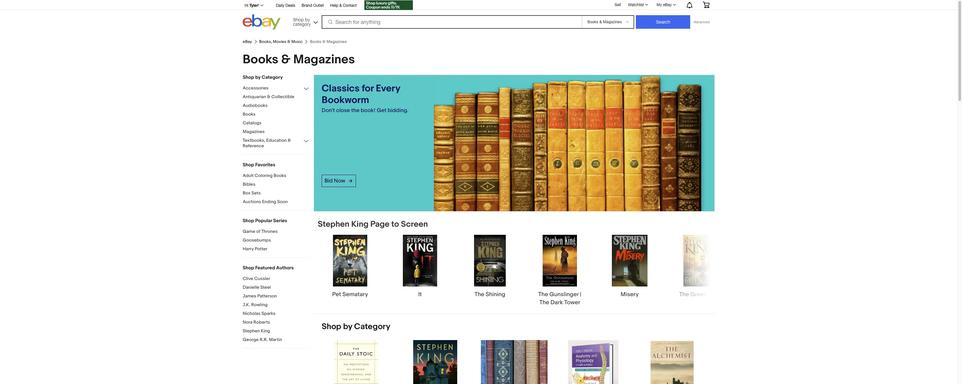 Task type: vqa. For each thing, say whether or not it's contained in the screenshot.
Game of Thrones link
yes



Task type: describe. For each thing, give the bounding box(es) containing it.
watchlist link
[[625, 1, 651, 9]]

mile
[[709, 292, 720, 299]]

the shining image
[[474, 235, 506, 287]]

magazines inside "accessories antiquarian & collectible audiobooks books catalogs magazines textbooks, education & reference"
[[243, 129, 265, 135]]

shop by category
[[293, 17, 311, 27]]

bookworm
[[322, 94, 369, 106]]

game of thrones goosebumps harry potter
[[243, 229, 278, 252]]

audiobooks link
[[243, 103, 309, 109]]

books link
[[243, 112, 309, 118]]

the for the shining
[[475, 292, 484, 299]]

pet
[[332, 292, 341, 299]]

clive cussler danielle steel james patterson j.k. rowling nicholas sparks nora roberts stephen king george r.r. martin
[[243, 276, 282, 343]]

sell link
[[612, 2, 624, 7]]

george r.r. martin link
[[243, 338, 309, 344]]

now
[[334, 178, 345, 184]]

category inside classics for every bookworm main content
[[354, 322, 390, 332]]

music
[[291, 39, 303, 44]]

the green mile image
[[684, 235, 716, 287]]

get
[[377, 107, 386, 114]]

bid now link
[[322, 175, 356, 187]]

catalogs link
[[243, 120, 309, 127]]

king inside classics for every bookworm main content
[[351, 220, 369, 230]]

get the coupon image
[[364, 0, 413, 10]]

stephen inside clive cussler danielle steel james patterson j.k. rowling nicholas sparks nora roberts stephen king george r.r. martin
[[243, 329, 260, 334]]

& down accessories dropdown button
[[267, 94, 270, 100]]

contact
[[343, 3, 357, 8]]

soon
[[277, 199, 288, 205]]

don't
[[322, 107, 335, 114]]

0 horizontal spatial by
[[255, 74, 261, 81]]

daily deals
[[276, 3, 295, 8]]

bidding.
[[388, 107, 408, 114]]

goosebumps
[[243, 238, 271, 243]]

shop featured authors
[[243, 265, 294, 272]]

sell
[[615, 2, 621, 7]]

my ebay
[[657, 3, 672, 7]]

0 vertical spatial magazines
[[293, 52, 355, 67]]

the
[[351, 107, 360, 114]]

auctions ending soon link
[[243, 199, 309, 205]]

close
[[336, 107, 350, 114]]

stephen inside classics for every bookworm main content
[[318, 220, 349, 230]]

adult coloring books link
[[243, 173, 309, 179]]

pet sematary image
[[333, 235, 367, 287]]

advanced
[[694, 20, 710, 24]]

accessories button
[[243, 85, 309, 92]]

martin
[[269, 338, 282, 343]]

adult
[[243, 173, 254, 179]]

tower
[[564, 300, 580, 307]]

book!
[[361, 107, 375, 114]]

accessories
[[243, 85, 269, 91]]

classics for every bookworm main content
[[314, 75, 732, 385]]

antiquarian & collectible link
[[243, 94, 309, 100]]

clive cussler link
[[243, 276, 309, 283]]

it
[[418, 292, 422, 299]]

danielle
[[243, 285, 259, 291]]

sematary
[[342, 292, 368, 299]]

patterson
[[257, 294, 277, 299]]

my ebay link
[[653, 1, 679, 9]]

it image
[[403, 235, 437, 287]]

shop for goosebumps
[[243, 218, 254, 224]]

to
[[391, 220, 399, 230]]

featured
[[255, 265, 275, 272]]

account navigation
[[241, 0, 715, 11]]

brand outlet link
[[302, 2, 324, 9]]

deals
[[286, 3, 295, 8]]

shop for bibles
[[243, 162, 254, 168]]

collectible
[[271, 94, 294, 100]]

the gunslinger | the dark tower image
[[543, 235, 577, 287]]

nicholas
[[243, 311, 261, 317]]

outlet
[[313, 3, 324, 8]]

0 vertical spatial shop by category
[[243, 74, 283, 81]]

shop popular series
[[243, 218, 287, 224]]

roberts
[[253, 320, 270, 326]]

bibles
[[243, 182, 255, 187]]

antiquarian
[[243, 94, 266, 100]]

shop favorites
[[243, 162, 275, 168]]

j.k.
[[243, 303, 250, 308]]

game
[[243, 229, 255, 235]]

james patterson link
[[243, 294, 309, 300]]

box sets link
[[243, 191, 309, 197]]

misery
[[621, 292, 639, 299]]

& down books, movies & music link
[[281, 52, 291, 67]]

help & contact
[[330, 3, 357, 8]]

textbooks, education & reference button
[[243, 138, 309, 150]]

box
[[243, 191, 250, 196]]

shop by category banner
[[241, 0, 715, 31]]

the for the gunslinger | the dark tower
[[538, 292, 548, 299]]

shop by category inside classics for every bookworm main content
[[322, 322, 390, 332]]

my
[[657, 3, 662, 7]]

goosebumps link
[[243, 238, 309, 244]]

popular
[[255, 218, 272, 224]]

1 vertical spatial ebay
[[243, 39, 252, 44]]

books, movies & music link
[[259, 39, 303, 44]]



Task type: locate. For each thing, give the bounding box(es) containing it.
2 vertical spatial books
[[274, 173, 286, 179]]

steel
[[260, 285, 271, 291]]

clive
[[243, 276, 253, 282]]

shop by category up accessories
[[243, 74, 283, 81]]

j.k. rowling link
[[243, 303, 309, 309]]

1 vertical spatial by
[[255, 74, 261, 81]]

audiobooks
[[243, 103, 268, 108]]

1 horizontal spatial shop by category
[[322, 322, 390, 332]]

books up the bibles link
[[274, 173, 286, 179]]

r.r.
[[260, 338, 268, 343]]

shop by category down sematary
[[322, 322, 390, 332]]

2 vertical spatial by
[[343, 322, 352, 332]]

0 horizontal spatial shop by category
[[243, 74, 283, 81]]

ebay link
[[243, 39, 252, 44]]

the green mile link
[[667, 235, 732, 299]]

pet sematary link
[[318, 235, 383, 299]]

2 horizontal spatial by
[[343, 322, 352, 332]]

harry potter link
[[243, 247, 309, 253]]

sets
[[251, 191, 261, 196]]

james
[[243, 294, 256, 299]]

shop by category
[[243, 74, 283, 81], [322, 322, 390, 332]]

stephen king page to screen
[[318, 220, 428, 230]]

your shopping cart image
[[703, 2, 710, 8]]

the gunslinger | the dark tower
[[538, 292, 581, 307]]

classics
[[322, 83, 360, 94]]

the green mile
[[679, 292, 720, 299]]

the left gunslinger
[[538, 292, 548, 299]]

textbooks,
[[243, 138, 265, 143]]

the left the shining
[[475, 292, 484, 299]]

none submit inside the shop by category banner
[[636, 15, 690, 29]]

hi
[[245, 3, 248, 8]]

the for the green mile
[[679, 292, 689, 299]]

shop for antiquarian & collectible
[[243, 74, 254, 81]]

favorites
[[255, 162, 275, 168]]

& left the 'music'
[[287, 39, 290, 44]]

the shining link
[[458, 235, 522, 299]]

0 vertical spatial books
[[243, 52, 278, 67]]

0 horizontal spatial ebay
[[243, 39, 252, 44]]

0 vertical spatial king
[[351, 220, 369, 230]]

tyler
[[249, 3, 258, 8]]

the left dark
[[539, 300, 549, 307]]

1 vertical spatial stephen
[[243, 329, 260, 334]]

books,
[[259, 39, 272, 44]]

ebay right my
[[663, 3, 672, 7]]

1 vertical spatial shop by category
[[322, 322, 390, 332]]

shining
[[486, 292, 505, 299]]

gunslinger
[[549, 292, 579, 299]]

brand
[[302, 3, 312, 8]]

shop by category button
[[290, 14, 319, 28]]

1 horizontal spatial magazines
[[293, 52, 355, 67]]

by up accessories
[[255, 74, 261, 81]]

harry
[[243, 247, 254, 252]]

the
[[475, 292, 484, 299], [538, 292, 548, 299], [679, 292, 689, 299], [539, 300, 549, 307]]

0 vertical spatial category
[[262, 74, 283, 81]]

books
[[243, 52, 278, 67], [243, 112, 256, 117], [274, 173, 286, 179]]

books down books,
[[243, 52, 278, 67]]

classics for every bookworm don't close the book! get bidding.
[[322, 83, 408, 114]]

by inside classics for every bookworm main content
[[343, 322, 352, 332]]

magazines link
[[243, 129, 309, 135]]

1 horizontal spatial ebay
[[663, 3, 672, 7]]

daily deals link
[[276, 2, 295, 9]]

coloring
[[255, 173, 273, 179]]

by down "pet sematary"
[[343, 322, 352, 332]]

0 vertical spatial stephen
[[318, 220, 349, 230]]

misery image
[[612, 235, 647, 287]]

of
[[256, 229, 260, 235]]

the left "green" on the bottom right of the page
[[679, 292, 689, 299]]

0 horizontal spatial king
[[261, 329, 270, 334]]

movies
[[273, 39, 286, 44]]

shop inside classics for every bookworm main content
[[322, 322, 341, 332]]

&
[[339, 3, 342, 8], [287, 39, 290, 44], [281, 52, 291, 67], [267, 94, 270, 100], [288, 138, 291, 143]]

& inside account navigation
[[339, 3, 342, 8]]

game of thrones link
[[243, 229, 309, 235]]

it link
[[388, 235, 452, 299]]

1 horizontal spatial king
[[351, 220, 369, 230]]

& right help
[[339, 3, 342, 8]]

1 vertical spatial magazines
[[243, 129, 265, 135]]

None submit
[[636, 15, 690, 29]]

Search for anything text field
[[322, 16, 581, 28]]

king left page
[[351, 220, 369, 230]]

misery link
[[597, 235, 662, 299]]

1 horizontal spatial category
[[354, 322, 390, 332]]

nicholas sparks link
[[243, 311, 309, 317]]

books up catalogs at the top left
[[243, 112, 256, 117]]

books inside adult coloring books bibles box sets auctions ending soon
[[274, 173, 286, 179]]

pet sematary
[[332, 292, 368, 299]]

ebay left books,
[[243, 39, 252, 44]]

authors
[[276, 265, 294, 272]]

books inside "accessories antiquarian & collectible audiobooks books catalogs magazines textbooks, education & reference"
[[243, 112, 256, 117]]

shop inside shop by category
[[293, 17, 304, 22]]

help & contact link
[[330, 2, 357, 9]]

catalogs
[[243, 120, 261, 126]]

0 vertical spatial ebay
[[663, 3, 672, 7]]

!
[[258, 3, 259, 8]]

0 horizontal spatial category
[[262, 74, 283, 81]]

1 horizontal spatial by
[[305, 17, 310, 22]]

classics for every bookworm image
[[434, 75, 715, 212]]

books, movies & music
[[259, 39, 303, 44]]

1 vertical spatial king
[[261, 329, 270, 334]]

screen
[[401, 220, 428, 230]]

shop
[[293, 17, 304, 22], [243, 74, 254, 81], [243, 162, 254, 168], [243, 218, 254, 224], [243, 265, 254, 272], [322, 322, 341, 332]]

0 vertical spatial by
[[305, 17, 310, 22]]

ebay inside account navigation
[[663, 3, 672, 7]]

for
[[362, 83, 374, 94]]

george
[[243, 338, 259, 343]]

by down brand
[[305, 17, 310, 22]]

nora
[[243, 320, 252, 326]]

by inside shop by category
[[305, 17, 310, 22]]

rowling
[[251, 303, 268, 308]]

list
[[314, 341, 715, 385]]

1 horizontal spatial stephen
[[318, 220, 349, 230]]

series
[[273, 218, 287, 224]]

list inside classics for every bookworm main content
[[314, 341, 715, 385]]

category
[[293, 22, 311, 27]]

page
[[370, 220, 390, 230]]

king inside clive cussler danielle steel james patterson j.k. rowling nicholas sparks nora roberts stephen king george r.r. martin
[[261, 329, 270, 334]]

ending
[[262, 199, 276, 205]]

green
[[690, 292, 707, 299]]

bibles link
[[243, 182, 309, 188]]

1 vertical spatial books
[[243, 112, 256, 117]]

|
[[580, 292, 581, 299]]

& right education
[[288, 138, 291, 143]]

0 horizontal spatial magazines
[[243, 129, 265, 135]]

hi tyler !
[[245, 3, 259, 8]]

king up r.r.
[[261, 329, 270, 334]]

reference
[[243, 143, 264, 149]]

every
[[376, 83, 400, 94]]

0 horizontal spatial stephen
[[243, 329, 260, 334]]

sparks
[[262, 311, 275, 317]]

the gunslinger | the dark tower link
[[527, 235, 592, 308]]

cussler
[[254, 276, 270, 282]]

shop for danielle steel
[[243, 265, 254, 272]]

daily
[[276, 3, 284, 8]]

education
[[266, 138, 287, 143]]

books & magazines
[[243, 52, 355, 67]]

1 vertical spatial category
[[354, 322, 390, 332]]



